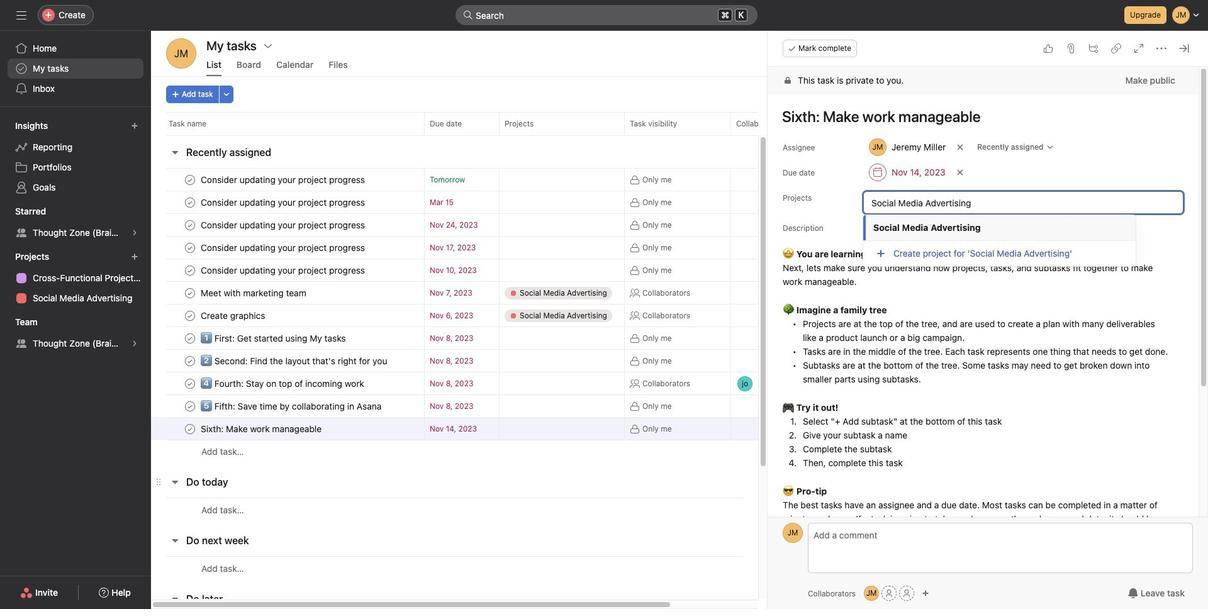 Task type: vqa. For each thing, say whether or not it's contained in the screenshot.
Mark complete option in 2️⃣ Second: Find The Layout That'S Right For You cell
yes



Task type: locate. For each thing, give the bounding box(es) containing it.
2 task name text field from the top
[[198, 196, 369, 209]]

3 task name text field from the top
[[198, 219, 369, 231]]

0 vertical spatial collapse task list for this group image
[[170, 147, 180, 157]]

5 mark complete checkbox from the top
[[183, 353, 198, 369]]

3 mark complete checkbox from the top
[[183, 263, 198, 278]]

7 mark complete checkbox from the top
[[183, 399, 198, 414]]

task name text field down 5️⃣ fifth: save time by collaborating in asana cell
[[198, 423, 325, 435]]

mark complete checkbox inside 2️⃣ second: find the layout that's right for you cell
[[183, 353, 198, 369]]

9 task name text field from the top
[[198, 377, 368, 390]]

mark complete checkbox inside 1️⃣ first: get started using my tasks cell
[[183, 331, 198, 346]]

starred element
[[0, 200, 151, 245]]

4 linked projects for consider updating your project progress cell from the top
[[499, 236, 625, 259]]

task name text field down 4️⃣ fourth: stay on top of incoming work cell
[[198, 400, 385, 413]]

task name text field for second "consider updating your project progress" cell from the top of the header recently assigned tree grid
[[198, 196, 369, 209]]

open user profile image
[[783, 523, 803, 543]]

2 mark complete image from the top
[[183, 263, 198, 278]]

1 vertical spatial collapse task list for this group image
[[170, 536, 180, 546]]

add or remove collaborators image
[[864, 586, 879, 601]]

0 vertical spatial collapse task list for this group image
[[170, 477, 180, 487]]

Mark complete checkbox
[[183, 195, 198, 210], [183, 217, 198, 233], [183, 285, 198, 301], [183, 308, 198, 323], [183, 353, 198, 369], [183, 376, 198, 391], [183, 399, 198, 414], [183, 421, 198, 436]]

mark complete image for task name text field inside 2️⃣ second: find the layout that's right for you cell
[[183, 353, 198, 369]]

4 mark complete image from the top
[[183, 308, 198, 323]]

3 mark complete image from the top
[[183, 285, 198, 301]]

2 task name text field from the top
[[198, 400, 385, 413]]

task name text field inside 1️⃣ first: get started using my tasks cell
[[198, 332, 350, 345]]

mark complete checkbox for task name text box in the sixth: make work manageable 'cell'
[[183, 421, 198, 436]]

mark complete image for task name text field associated with fifth "consider updating your project progress" cell from the top
[[183, 263, 198, 278]]

1 collapse task list for this group image from the top
[[170, 147, 180, 157]]

Task Name text field
[[774, 102, 1184, 131]]

4 mark complete checkbox from the top
[[183, 331, 198, 346]]

task name text field up meet with marketing team cell
[[198, 241, 369, 254]]

mark complete checkbox inside meet with marketing team cell
[[183, 285, 198, 301]]

task name text field inside 4️⃣ fourth: stay on top of incoming work cell
[[198, 377, 368, 390]]

8 mark complete checkbox from the top
[[183, 421, 198, 436]]

task name text field for create graphics cell
[[198, 309, 269, 322]]

2 mark complete checkbox from the top
[[183, 217, 198, 233]]

1 linked projects for consider updating your project progress cell from the top
[[499, 168, 625, 191]]

task name text field for 4️⃣ fourth: stay on top of incoming work cell
[[198, 377, 368, 390]]

create graphics cell
[[151, 304, 424, 327]]

Search tasks, projects, and more text field
[[456, 5, 758, 25]]

1 task name text field from the top
[[198, 241, 369, 254]]

6 task name text field from the top
[[198, 309, 269, 322]]

show options image
[[263, 41, 273, 51]]

mark complete checkbox inside sixth: make work manageable 'cell'
[[183, 421, 198, 436]]

linked projects for consider updating your project progress cell
[[499, 168, 625, 191], [499, 191, 625, 214], [499, 213, 625, 237], [499, 236, 625, 259], [499, 259, 625, 282]]

cell
[[731, 372, 813, 395]]

mark complete checkbox inside create graphics cell
[[183, 308, 198, 323]]

3 task name text field from the top
[[198, 423, 325, 435]]

hide sidebar image
[[16, 10, 26, 20]]

0 likes. click to like this task image
[[1044, 43, 1054, 53]]

4 mark complete checkbox from the top
[[183, 308, 198, 323]]

mark complete image inside meet with marketing team cell
[[183, 285, 198, 301]]

1 mark complete checkbox from the top
[[183, 172, 198, 187]]

4️⃣ fourth: stay on top of incoming work cell
[[151, 372, 424, 395]]

5 mark complete image from the top
[[183, 353, 198, 369]]

Mark complete checkbox
[[183, 172, 198, 187], [183, 240, 198, 255], [183, 263, 198, 278], [183, 331, 198, 346]]

5 mark complete image from the top
[[183, 376, 198, 391]]

task name text field inside 2️⃣ second: find the layout that's right for you cell
[[198, 355, 391, 367]]

mark complete image
[[183, 195, 198, 210], [183, 263, 198, 278], [183, 285, 198, 301], [183, 331, 198, 346], [183, 353, 198, 369], [183, 399, 198, 414]]

new insights image
[[131, 122, 138, 130]]

mark complete checkbox for task name text field in meet with marketing team cell
[[183, 285, 198, 301]]

mark complete checkbox inside 5️⃣ fifth: save time by collaborating in asana cell
[[183, 399, 198, 414]]

2 consider updating your project progress cell from the top
[[151, 191, 424, 214]]

mark complete image inside 2️⃣ second: find the layout that's right for you cell
[[183, 353, 198, 369]]

collapse task list for this group image
[[170, 147, 180, 157], [170, 536, 180, 546]]

4 task name text field from the top
[[198, 264, 369, 277]]

3 mark complete image from the top
[[183, 240, 198, 255]]

task name text field inside sixth: make work manageable 'cell'
[[198, 423, 325, 435]]

2️⃣ second: find the layout that's right for you cell
[[151, 349, 424, 373]]

mark complete image inside 5️⃣ fifth: save time by collaborating in asana cell
[[183, 399, 198, 414]]

mark complete checkbox for task name text field in 4️⃣ fourth: stay on top of incoming work cell
[[183, 376, 198, 391]]

None field
[[456, 5, 758, 25]]

1 task name text field from the top
[[198, 173, 369, 186]]

3 consider updating your project progress cell from the top
[[151, 213, 424, 237]]

task name text field for 5️⃣ fifth: save time by collaborating in asana cell
[[198, 400, 385, 413]]

1 vertical spatial collapse task list for this group image
[[170, 594, 180, 604]]

clear due date image
[[957, 169, 964, 176]]

add or remove collaborators image
[[922, 590, 930, 597]]

more section actions image
[[249, 594, 259, 604]]

main content
[[768, 67, 1199, 609]]

Task name text field
[[198, 173, 369, 186], [198, 196, 369, 209], [198, 219, 369, 231], [198, 264, 369, 277], [198, 287, 310, 299], [198, 309, 269, 322], [198, 332, 350, 345], [198, 355, 391, 367], [198, 377, 368, 390]]

5 linked projects for consider updating your project progress cell from the top
[[499, 259, 625, 282]]

linked projects for 5️⃣ fifth: save time by collaborating in asana cell
[[499, 395, 625, 418]]

collapse task list for this group image
[[170, 477, 180, 487], [170, 594, 180, 604]]

linked projects for consider updating your project progress cell for second "consider updating your project progress" cell from the bottom
[[499, 236, 625, 259]]

2 vertical spatial task name text field
[[198, 423, 325, 435]]

1 vertical spatial task name text field
[[198, 400, 385, 413]]

task name text field inside create graphics cell
[[198, 309, 269, 322]]

mark complete image inside 1️⃣ first: get started using my tasks cell
[[183, 331, 198, 346]]

consider updating your project progress cell
[[151, 168, 424, 191], [151, 191, 424, 214], [151, 213, 424, 237], [151, 236, 424, 259], [151, 259, 424, 282]]

task name text field for 2️⃣ second: find the layout that's right for you cell
[[198, 355, 391, 367]]

task name text field inside 5️⃣ fifth: save time by collaborating in asana cell
[[198, 400, 385, 413]]

mark complete image for task name text field inside 1️⃣ first: get started using my tasks cell
[[183, 331, 198, 346]]

header recently assigned tree grid
[[151, 168, 858, 463]]

8 task name text field from the top
[[198, 355, 391, 367]]

task name text field for meet with marketing team cell
[[198, 287, 310, 299]]

close details image
[[1179, 43, 1190, 53]]

2 mark complete image from the top
[[183, 217, 198, 233]]

linked projects for consider updating your project progress cell for first "consider updating your project progress" cell
[[499, 168, 625, 191]]

5 consider updating your project progress cell from the top
[[151, 259, 424, 282]]

5 task name text field from the top
[[198, 287, 310, 299]]

6 mark complete checkbox from the top
[[183, 376, 198, 391]]

add a task to this group image
[[229, 594, 239, 604]]

linked projects for consider updating your project progress cell for third "consider updating your project progress" cell from the top of the header recently assigned tree grid
[[499, 213, 625, 237]]

mark complete checkbox inside 4️⃣ fourth: stay on top of incoming work cell
[[183, 376, 198, 391]]

3 linked projects for consider updating your project progress cell from the top
[[499, 213, 625, 237]]

linked projects for consider updating your project progress cell for second "consider updating your project progress" cell from the top of the header recently assigned tree grid
[[499, 191, 625, 214]]

1 mark complete checkbox from the top
[[183, 195, 198, 210]]

row
[[151, 112, 858, 135], [166, 135, 843, 136], [151, 168, 858, 191], [151, 191, 858, 214], [151, 213, 858, 237], [151, 236, 858, 259], [151, 259, 858, 282], [151, 281, 858, 305], [151, 304, 858, 327], [151, 327, 858, 350], [151, 349, 858, 373], [151, 372, 858, 395], [151, 395, 858, 418], [151, 417, 858, 441], [151, 440, 858, 463], [151, 498, 858, 522], [151, 556, 858, 580]]

6 mark complete image from the top
[[183, 399, 198, 414]]

4 mark complete image from the top
[[183, 331, 198, 346]]

mark complete image
[[183, 172, 198, 187], [183, 217, 198, 233], [183, 240, 198, 255], [183, 308, 198, 323], [183, 376, 198, 391], [183, 421, 198, 436]]

0 vertical spatial task name text field
[[198, 241, 369, 254]]

2 linked projects for consider updating your project progress cell from the top
[[499, 191, 625, 214]]

7 task name text field from the top
[[198, 332, 350, 345]]

sixth: make work manageable cell
[[151, 417, 424, 441]]

task name text field for third "consider updating your project progress" cell from the top of the header recently assigned tree grid
[[198, 219, 369, 231]]

task name text field inside meet with marketing team cell
[[198, 287, 310, 299]]

1 mark complete image from the top
[[183, 195, 198, 210]]

main content inside 'sixth: make work manageable' dialog
[[768, 67, 1199, 609]]

2 collapse task list for this group image from the top
[[170, 536, 180, 546]]

full screen image
[[1134, 43, 1144, 53]]

3 mark complete checkbox from the top
[[183, 285, 198, 301]]

Task name text field
[[198, 241, 369, 254], [198, 400, 385, 413], [198, 423, 325, 435]]

add subtask image
[[1089, 43, 1099, 53]]

6 mark complete image from the top
[[183, 421, 198, 436]]

2 mark complete checkbox from the top
[[183, 240, 198, 255]]



Task type: describe. For each thing, give the bounding box(es) containing it.
mark complete checkbox for first "consider updating your project progress" cell's task name text field
[[183, 172, 198, 187]]

linked projects for 2️⃣ second: find the layout that's right for you cell
[[499, 349, 625, 373]]

see details, thought zone (brainstorm space) image
[[131, 340, 138, 347]]

1 consider updating your project progress cell from the top
[[151, 168, 424, 191]]

task name text field for fifth "consider updating your project progress" cell from the top
[[198, 264, 369, 277]]

more actions for this task image
[[1157, 43, 1167, 53]]

mark complete image for task name text field in meet with marketing team cell
[[183, 285, 198, 301]]

mark complete image inside sixth: make work manageable 'cell'
[[183, 421, 198, 436]]

mark complete image inside create graphics cell
[[183, 308, 198, 323]]

mark complete checkbox for task name text field for third "consider updating your project progress" cell from the top of the header recently assigned tree grid
[[183, 217, 198, 233]]

prominent image
[[463, 10, 473, 20]]

remove assignee image
[[957, 144, 964, 151]]

teams element
[[0, 311, 151, 356]]

attachments: add a file to this task, sixth: make work manageable image
[[1066, 43, 1076, 53]]

5️⃣ fifth: save time by collaborating in asana cell
[[151, 395, 424, 418]]

mark complete checkbox for task name text field inside create graphics cell
[[183, 308, 198, 323]]

linked projects for sixth: make work manageable cell
[[499, 417, 625, 441]]

task name text field for first "consider updating your project progress" cell
[[198, 173, 369, 186]]

new project or portfolio image
[[131, 253, 138, 261]]

projects element
[[0, 245, 151, 311]]

view profile settings image
[[166, 38, 196, 69]]

linked projects for 4️⃣ fourth: stay on top of incoming work cell
[[499, 372, 625, 395]]

mark complete image inside 4️⃣ fourth: stay on top of incoming work cell
[[183, 376, 198, 391]]

mark complete checkbox for task name text field for second "consider updating your project progress" cell from the top of the header recently assigned tree grid
[[183, 195, 198, 210]]

copy task link image
[[1112, 43, 1122, 53]]

mark complete checkbox for third task name text box from the bottom of the header recently assigned tree grid
[[183, 240, 198, 255]]

task name text field for 1️⃣ first: get started using my tasks cell
[[198, 332, 350, 345]]

Add task to a project... text field
[[864, 191, 1184, 214]]

mark complete checkbox for task name text field associated with fifth "consider updating your project progress" cell from the top
[[183, 263, 198, 278]]

1️⃣ first: get started using my tasks cell
[[151, 327, 424, 350]]

mark complete checkbox for task name text box inside 5️⃣ fifth: save time by collaborating in asana cell
[[183, 399, 198, 414]]

1 collapse task list for this group image from the top
[[170, 477, 180, 487]]

description document
[[769, 246, 1184, 540]]

more actions image
[[223, 91, 230, 98]]

mark complete checkbox for task name text field inside 1️⃣ first: get started using my tasks cell
[[183, 331, 198, 346]]

mark complete checkbox for task name text field inside 2️⃣ second: find the layout that's right for you cell
[[183, 353, 198, 369]]

global element
[[0, 31, 151, 106]]

mark complete image for task name text field for second "consider updating your project progress" cell from the top of the header recently assigned tree grid
[[183, 195, 198, 210]]

task name text field for sixth: make work manageable 'cell'
[[198, 423, 325, 435]]

meet with marketing team cell
[[151, 281, 424, 305]]

mark complete image for task name text box inside 5️⃣ fifth: save time by collaborating in asana cell
[[183, 399, 198, 414]]

4 consider updating your project progress cell from the top
[[151, 236, 424, 259]]

sixth: make work manageable dialog
[[768, 31, 1208, 609]]

see details, thought zone (brainstorm space) image
[[131, 229, 138, 237]]

1 mark complete image from the top
[[183, 172, 198, 187]]

insights element
[[0, 115, 151, 200]]

linked projects for 1️⃣ first: get started using my tasks cell
[[499, 327, 625, 350]]

linked projects for consider updating your project progress cell for fifth "consider updating your project progress" cell from the top
[[499, 259, 625, 282]]

2 collapse task list for this group image from the top
[[170, 594, 180, 604]]



